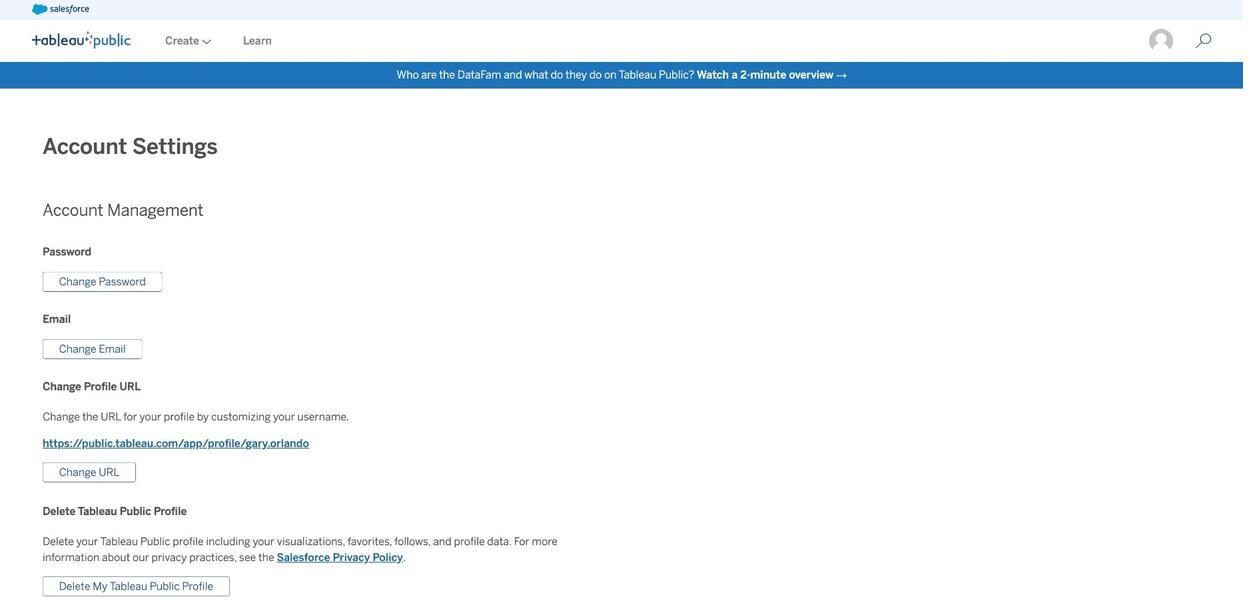 Task type: locate. For each thing, give the bounding box(es) containing it.
create image
[[199, 39, 211, 45]]

salesforce logo image
[[32, 4, 89, 15]]



Task type: vqa. For each thing, say whether or not it's contained in the screenshot.
Sort Ascending image
no



Task type: describe. For each thing, give the bounding box(es) containing it.
gary.orlando image
[[1149, 28, 1175, 54]]

logo image
[[32, 31, 131, 48]]

go to search image
[[1180, 33, 1228, 49]]



